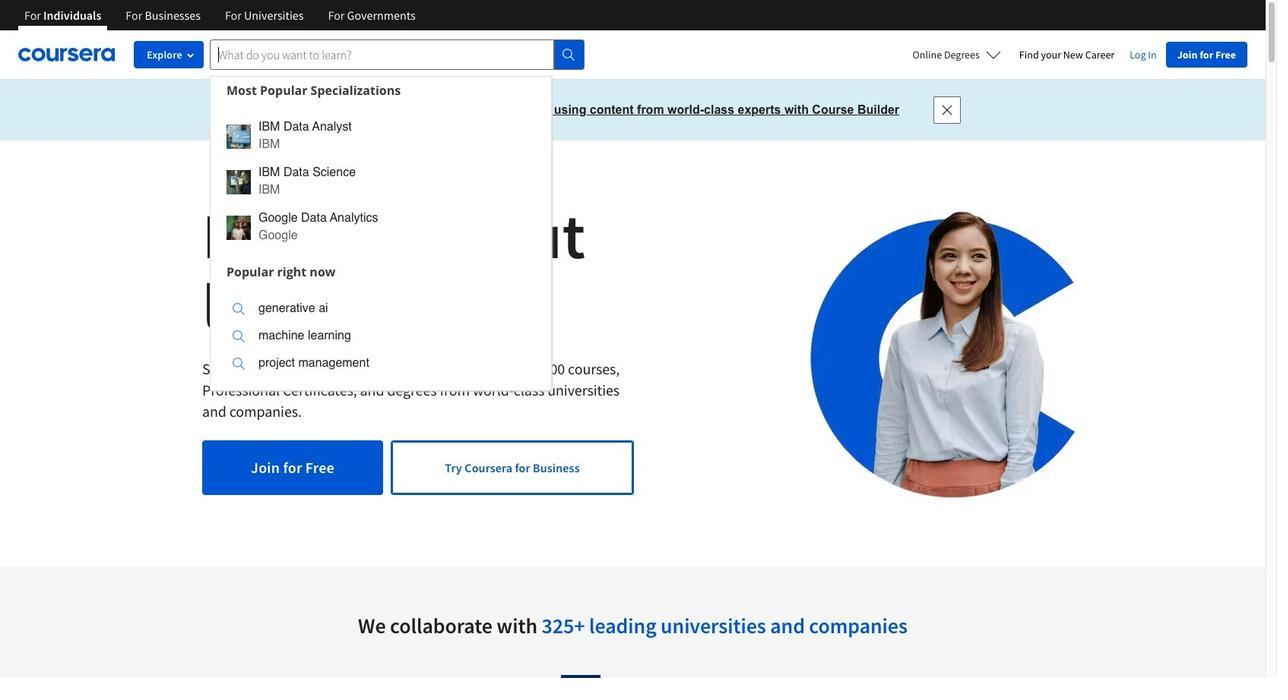 Task type: locate. For each thing, give the bounding box(es) containing it.
None search field
[[210, 40, 585, 392]]

0 vertical spatial list box
[[211, 104, 551, 258]]

suggestion image image
[[227, 124, 251, 149], [227, 170, 251, 194], [227, 216, 251, 240], [233, 303, 245, 315], [233, 330, 245, 343], [233, 358, 245, 370]]

1 vertical spatial list box
[[211, 286, 551, 391]]

university of michigan image
[[561, 676, 600, 679]]

coursera image
[[18, 43, 115, 67]]

2 list box from the top
[[211, 286, 551, 391]]

alert
[[0, 80, 1266, 141]]

list box
[[211, 104, 551, 258], [211, 286, 551, 391]]



Task type: describe. For each thing, give the bounding box(es) containing it.
autocomplete results list box
[[210, 76, 552, 392]]

banner navigation
[[12, 0, 428, 42]]

What do you want to learn? text field
[[210, 40, 554, 70]]

1 list box from the top
[[211, 104, 551, 258]]



Task type: vqa. For each thing, say whether or not it's contained in the screenshot.
learners
no



